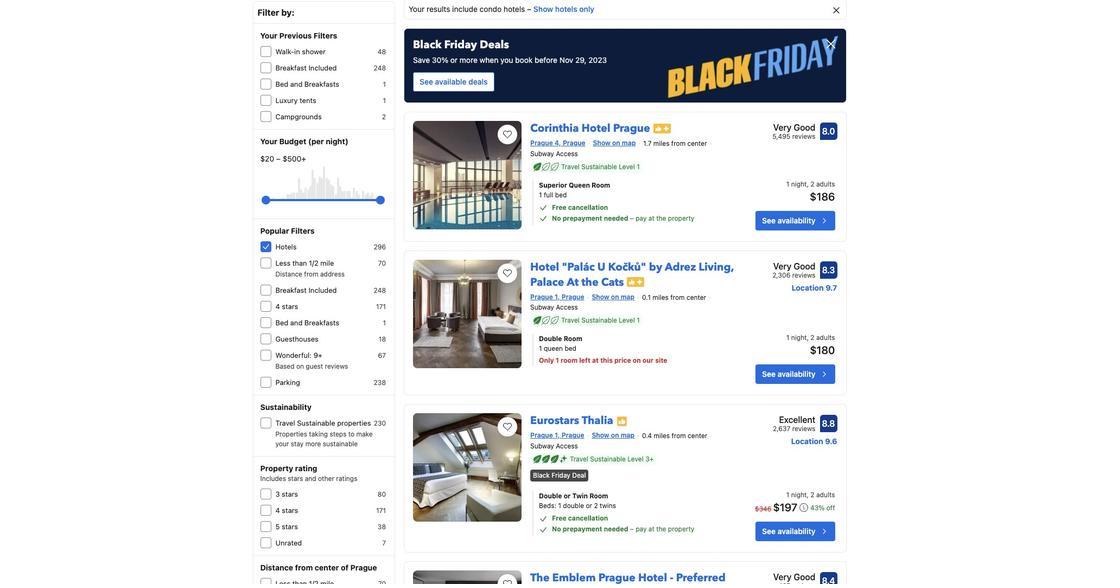 Task type: vqa. For each thing, say whether or not it's contained in the screenshot.
track
no



Task type: locate. For each thing, give the bounding box(es) containing it.
center right 0.4
[[688, 432, 707, 440]]

1 vertical spatial more
[[305, 440, 321, 448]]

1 vertical spatial see availability
[[762, 370, 816, 379]]

show on map down thalia at the right bottom of page
[[592, 432, 635, 440]]

the
[[656, 214, 666, 222], [581, 275, 599, 290], [656, 526, 666, 534]]

miles
[[653, 139, 670, 148], [653, 293, 669, 302], [654, 432, 670, 440]]

subway for hotel "palác u kočků" by adrez living, palace at the cats
[[530, 304, 554, 312]]

2 vertical spatial see availability
[[762, 527, 816, 537]]

filter
[[258, 8, 279, 17]]

248 down the 70
[[374, 287, 386, 295]]

2 vertical spatial the
[[656, 526, 666, 534]]

access down eurostars thalia
[[556, 442, 578, 451]]

2
[[382, 113, 386, 121], [811, 180, 815, 188], [811, 334, 815, 342], [811, 491, 815, 500], [594, 502, 598, 510]]

black inside black friday deals save 30% or more when you book before nov 29, 2023
[[413, 37, 442, 52]]

nov
[[560, 55, 573, 65]]

your left results
[[409, 4, 425, 14]]

availability for hotel "palác u kočků" by adrez living, palace at the cats
[[778, 370, 816, 379]]

show on map for prague
[[593, 139, 636, 147]]

prepayment for double
[[563, 526, 602, 534]]

0 vertical spatial adults
[[816, 180, 835, 188]]

the down double or twin room link
[[656, 526, 666, 534]]

$180
[[810, 344, 835, 357]]

double inside double room 1 queen bed only 1 room left at this price on our site
[[539, 335, 562, 343]]

hotel up 1.7 miles from center subway access
[[582, 121, 611, 136]]

bed and breakfasts up tents
[[275, 80, 339, 88]]

1 horizontal spatial more
[[460, 55, 478, 65]]

1 prepayment from the top
[[563, 214, 602, 222]]

room
[[592, 181, 610, 189], [564, 335, 582, 343], [590, 493, 608, 501]]

filters up shower
[[314, 31, 337, 40]]

needed for superior queen room
[[604, 214, 628, 222]]

no prepayment needed – pay at the property down superior queen room link at the top of the page
[[552, 214, 694, 222]]

2,637
[[773, 425, 791, 433]]

3 good from the top
[[794, 573, 816, 583]]

2 travel sustainable level 1 from the top
[[561, 317, 640, 325]]

level
[[619, 163, 635, 171], [619, 317, 635, 325], [628, 455, 644, 464]]

2 property from the top
[[668, 526, 694, 534]]

1 vertical spatial needed
[[604, 526, 628, 534]]

very inside very good 5,495 reviews
[[773, 123, 792, 132]]

map left 0.4
[[621, 432, 635, 440]]

1 vertical spatial room
[[564, 335, 582, 343]]

miles inside "0.4 miles from center subway access"
[[654, 432, 670, 440]]

cancellation down queen on the right of the page
[[568, 203, 608, 212]]

steps
[[330, 430, 347, 439]]

1 vertical spatial adults
[[816, 334, 835, 342]]

hotels left "only"
[[555, 4, 577, 14]]

0.1 miles from center subway access
[[530, 293, 706, 312]]

0 vertical spatial subway
[[530, 150, 554, 158]]

3 access from the top
[[556, 442, 578, 451]]

stars inside property rating includes stars and other ratings
[[288, 475, 303, 483]]

bed
[[275, 80, 288, 88], [275, 319, 288, 327]]

sustainable up taking
[[297, 419, 335, 428]]

free for bed
[[552, 203, 567, 212]]

night
[[791, 180, 807, 188], [791, 334, 807, 342], [791, 491, 807, 500]]

save
[[413, 55, 430, 65]]

friday left the deal
[[552, 472, 570, 480]]

on for thalia
[[611, 432, 619, 440]]

center for eurostars thalia
[[688, 432, 707, 440]]

1 vertical spatial free
[[552, 515, 567, 523]]

good inside very good 5,495 reviews
[[794, 123, 816, 132]]

1 cancellation from the top
[[568, 203, 608, 212]]

travel sustainable level 1 for hotel
[[561, 163, 640, 171]]

1 adults from the top
[[816, 180, 835, 188]]

previous
[[279, 31, 312, 40]]

map left 1.7
[[622, 139, 636, 147]]

1 no prepayment needed – pay at the property from the top
[[552, 214, 694, 222]]

3 subway from the top
[[530, 442, 554, 451]]

adults
[[816, 180, 835, 188], [816, 334, 835, 342], [816, 491, 835, 500]]

free cancellation down beds: 1 double or 2 twins
[[552, 515, 608, 523]]

2 1, from the top
[[555, 432, 560, 440]]

miles for prague
[[653, 139, 670, 148]]

1 vertical spatial show on map
[[592, 293, 635, 301]]

1 vertical spatial no
[[552, 526, 561, 534]]

0 vertical spatial location
[[792, 283, 824, 292]]

breakfast down distance from address
[[275, 286, 307, 295]]

free for double
[[552, 515, 567, 523]]

2,306
[[773, 271, 791, 279]]

0 vertical spatial no prepayment needed – pay at the property
[[552, 214, 694, 222]]

2 vertical spatial adults
[[816, 491, 835, 500]]

2 free cancellation from the top
[[552, 515, 608, 523]]

properties
[[337, 419, 371, 428]]

access for corinthia
[[556, 150, 578, 158]]

2 vertical spatial availability
[[778, 527, 816, 537]]

– right $20
[[276, 154, 281, 163]]

1 vertical spatial very
[[773, 261, 792, 271]]

from inside 0.1 miles from center subway access
[[671, 293, 685, 302]]

1 vertical spatial location
[[791, 437, 823, 446]]

2 see availability from the top
[[762, 370, 816, 379]]

2 vertical spatial subway
[[530, 442, 554, 451]]

location down excellent 2,637 reviews at the right bottom of page
[[791, 437, 823, 446]]

needed down superior queen room link at the top of the page
[[604, 214, 628, 222]]

0 vertical spatial free cancellation
[[552, 203, 608, 212]]

2 bed from the top
[[275, 319, 288, 327]]

distance down less
[[275, 270, 302, 278]]

availability down "1 night , 2 adults $186"
[[778, 216, 816, 225]]

0 vertical spatial at
[[649, 214, 655, 222]]

pay down double or twin room link
[[636, 526, 647, 534]]

center inside "0.4 miles from center subway access"
[[688, 432, 707, 440]]

filters
[[314, 31, 337, 40], [291, 226, 315, 236]]

from right 1.7
[[671, 139, 686, 148]]

2 , from the top
[[807, 334, 809, 342]]

2 for 1 night , 2 adults $186
[[811, 180, 815, 188]]

2 good from the top
[[794, 261, 816, 271]]

your up $20
[[260, 137, 277, 146]]

hotel inside corinthia hotel prague link
[[582, 121, 611, 136]]

0.1
[[642, 293, 651, 302]]

on
[[612, 139, 620, 147], [611, 293, 619, 301], [633, 357, 641, 365], [296, 363, 304, 371], [611, 432, 619, 440]]

0 vertical spatial free
[[552, 203, 567, 212]]

level up superior queen room link at the top of the page
[[619, 163, 635, 171]]

full
[[544, 191, 553, 199]]

distance from address
[[275, 270, 345, 278]]

site
[[655, 357, 667, 365]]

1 vertical spatial bed and breakfasts
[[275, 319, 339, 327]]

hotels
[[275, 243, 297, 251]]

0 vertical spatial very
[[773, 123, 792, 132]]

rating
[[295, 464, 317, 473]]

or inside black friday deals save 30% or more when you book before nov 29, 2023
[[450, 55, 458, 65]]

0 horizontal spatial more
[[305, 440, 321, 448]]

0 vertical spatial night
[[791, 180, 807, 188]]

2 vertical spatial very
[[773, 573, 792, 583]]

adults inside "1 night , 2 adults $186"
[[816, 180, 835, 188]]

more down taking
[[305, 440, 321, 448]]

1 vertical spatial 248
[[374, 287, 386, 295]]

18
[[379, 335, 386, 344]]

at down superior queen room link at the top of the page
[[649, 214, 655, 222]]

1 vertical spatial at
[[592, 357, 599, 365]]

location 9.7
[[792, 283, 837, 292]]

1 vertical spatial breakfast included
[[275, 286, 337, 295]]

at right left
[[592, 357, 599, 365]]

1 see availability link from the top
[[756, 211, 835, 231]]

miles inside 0.1 miles from center subway access
[[653, 293, 669, 302]]

cancellation for double
[[568, 515, 608, 523]]

level up double room link
[[619, 317, 635, 325]]

only
[[539, 357, 554, 365]]

very left '8.3'
[[773, 261, 792, 271]]

location for hotel "palác u kočků" by adrez living, palace at the cats
[[792, 283, 824, 292]]

cancellation for bed
[[568, 203, 608, 212]]

0 vertical spatial more
[[460, 55, 478, 65]]

living,
[[699, 260, 734, 275]]

the down superior queen room link at the top of the page
[[656, 214, 666, 222]]

67
[[378, 352, 386, 360]]

subway inside 0.1 miles from center subway access
[[530, 304, 554, 312]]

2 prague 1, prague from the top
[[530, 432, 584, 440]]

1 very from the top
[[773, 123, 792, 132]]

, inside 1 night , 2 adults $180
[[807, 334, 809, 342]]

availability down 1 night , 2 adults $180
[[778, 370, 816, 379]]

1 property from the top
[[668, 214, 694, 222]]

queen
[[569, 181, 590, 189]]

when
[[480, 55, 498, 65]]

2 access from the top
[[556, 304, 578, 312]]

pay for double or twin room
[[636, 526, 647, 534]]

miles inside 1.7 miles from center subway access
[[653, 139, 670, 148]]

1 double from the top
[[539, 335, 562, 343]]

level for prague
[[619, 163, 635, 171]]

reviews inside very good 2,306 reviews
[[792, 271, 816, 279]]

prague down eurostars
[[530, 432, 553, 440]]

2 for 1 night , 2 adults $180
[[811, 334, 815, 342]]

stars right 3
[[282, 490, 298, 499]]

subway inside "0.4 miles from center subway access"
[[530, 442, 554, 451]]

1 vertical spatial no prepayment needed – pay at the property
[[552, 526, 694, 534]]

1 subway from the top
[[530, 150, 554, 158]]

1 vertical spatial subway
[[530, 304, 554, 312]]

1 vertical spatial map
[[621, 293, 635, 301]]

pay for superior queen room
[[636, 214, 647, 222]]

0 vertical spatial availability
[[778, 216, 816, 225]]

30%
[[432, 55, 448, 65]]

friday up 30% at the left
[[444, 37, 477, 52]]

– left show hotels only link on the top of the page
[[527, 4, 532, 14]]

1 vertical spatial hotel
[[530, 260, 559, 275]]

2 vertical spatial night
[[791, 491, 807, 500]]

no down 1 full bed
[[552, 214, 561, 222]]

access for eurostars
[[556, 442, 578, 451]]

very good element for 8.3
[[773, 260, 816, 273]]

2 breakfasts from the top
[[304, 319, 339, 327]]

171 down the "80"
[[376, 507, 386, 515]]

scored 8.8 element
[[820, 415, 837, 433]]

black for deal
[[533, 472, 550, 480]]

scored 8.3 element
[[820, 261, 837, 279]]

more inside travel sustainable properties 230 properties taking steps to make your stay more sustainable
[[305, 440, 321, 448]]

travel sustainable level 1 down 0.1 miles from center subway access
[[561, 317, 640, 325]]

2 vertical spatial and
[[305, 475, 316, 483]]

8.3
[[822, 265, 835, 275]]

from inside "0.4 miles from center subway access"
[[672, 432, 686, 440]]

1, down palace
[[555, 293, 560, 301]]

center
[[687, 139, 707, 148], [687, 293, 706, 302], [688, 432, 707, 440], [315, 563, 339, 573]]

1 vertical spatial friday
[[552, 472, 570, 480]]

center for corinthia hotel prague
[[687, 139, 707, 148]]

luxury
[[275, 96, 298, 105]]

map for prague
[[622, 139, 636, 147]]

friday for deal
[[552, 472, 570, 480]]

very good element up location 9.7
[[773, 260, 816, 273]]

night inside 1 night , 2 adults $180
[[791, 334, 807, 342]]

distance for distance from center of prague
[[260, 563, 293, 573]]

1 access from the top
[[556, 150, 578, 158]]

2 vertical spatial at
[[649, 526, 655, 534]]

from inside 1.7 miles from center subway access
[[671, 139, 686, 148]]

double room 1 queen bed only 1 room left at this price on our site
[[539, 335, 667, 365]]

excellent 2,637 reviews
[[773, 415, 816, 433]]

1 vertical spatial double
[[539, 493, 562, 501]]

, inside "1 night , 2 adults $186"
[[807, 180, 809, 188]]

at
[[649, 214, 655, 222], [592, 357, 599, 365], [649, 526, 655, 534]]

1 171 from the top
[[376, 303, 386, 311]]

0 vertical spatial 1,
[[555, 293, 560, 301]]

double room link
[[539, 335, 723, 344]]

show down thalia at the right bottom of page
[[592, 432, 609, 440]]

free cancellation
[[552, 203, 608, 212], [552, 515, 608, 523]]

0 vertical spatial your
[[409, 4, 425, 14]]

2 included from the top
[[309, 286, 337, 295]]

prepayment down queen on the right of the page
[[563, 214, 602, 222]]

center inside 1.7 miles from center subway access
[[687, 139, 707, 148]]

2 prepayment from the top
[[563, 526, 602, 534]]

2 adults from the top
[[816, 334, 835, 342]]

access inside "0.4 miles from center subway access"
[[556, 442, 578, 451]]

bed up guesthouses
[[275, 319, 288, 327]]

this property is part of our preferred plus program. it's committed to providing outstanding service and excellent value. it'll pay us a higher commission if you make a booking. image
[[654, 124, 671, 133], [654, 124, 671, 133]]

1 vertical spatial level
[[619, 317, 635, 325]]

4 stars up guesthouses
[[275, 302, 298, 311]]

subway down palace
[[530, 304, 554, 312]]

or
[[450, 55, 458, 65], [564, 493, 571, 501], [586, 502, 592, 510]]

$197
[[773, 502, 797, 514]]

this property is part of our preferred partner program. it's committed to providing excellent service and good value. it'll pay us a higher commission if you make a booking. image
[[617, 416, 627, 427], [617, 416, 627, 427]]

1 horizontal spatial hotel
[[582, 121, 611, 136]]

at for room
[[649, 214, 655, 222]]

included down address
[[309, 286, 337, 295]]

1 free from the top
[[552, 203, 567, 212]]

1 vertical spatial 171
[[376, 507, 386, 515]]

prague 1, prague down palace
[[530, 293, 584, 301]]

access inside 0.1 miles from center subway access
[[556, 304, 578, 312]]

free down beds:
[[552, 515, 567, 523]]

bed and breakfasts up guesthouses
[[275, 319, 339, 327]]

on left our
[[633, 357, 641, 365]]

adults inside 1 night , 2 adults $180
[[816, 334, 835, 342]]

1 vertical spatial breakfast
[[275, 286, 307, 295]]

your for your budget (per night)
[[260, 137, 277, 146]]

2 vertical spatial access
[[556, 442, 578, 451]]

from for corinthia hotel prague
[[671, 139, 686, 148]]

access for hotel
[[556, 304, 578, 312]]

1 vertical spatial night
[[791, 334, 807, 342]]

1 availability from the top
[[778, 216, 816, 225]]

1 horizontal spatial hotels
[[555, 4, 577, 14]]

availability for corinthia hotel prague
[[778, 216, 816, 225]]

0 vertical spatial bed
[[275, 80, 288, 88]]

1 vertical spatial bed
[[565, 345, 576, 353]]

subway down prague 4, prague
[[530, 150, 554, 158]]

hotels right condo
[[504, 4, 525, 14]]

night for hotel "palác u kočků" by adrez living, palace at the cats
[[791, 334, 807, 342]]

0 vertical spatial needed
[[604, 214, 628, 222]]

from down adrez
[[671, 293, 685, 302]]

subway inside 1.7 miles from center subway access
[[530, 150, 554, 158]]

campgrounds
[[275, 112, 322, 121]]

adults up 43% off
[[816, 491, 835, 500]]

1 travel sustainable level 1 from the top
[[561, 163, 640, 171]]

0 vertical spatial no
[[552, 214, 561, 222]]

very left 8.0
[[773, 123, 792, 132]]

double
[[563, 502, 584, 510]]

4 stars down "3 stars"
[[275, 506, 298, 515]]

or down twin
[[586, 502, 592, 510]]

1.7
[[643, 139, 652, 148]]

black friday deals image
[[404, 29, 846, 103]]

black friday deal
[[533, 472, 586, 480]]

your
[[409, 4, 425, 14], [260, 31, 277, 40], [260, 137, 277, 146]]

good
[[794, 123, 816, 132], [794, 261, 816, 271], [794, 573, 816, 583]]

0 vertical spatial ,
[[807, 180, 809, 188]]

adults up $186
[[816, 180, 835, 188]]

more inside black friday deals save 30% or more when you book before nov 29, 2023
[[460, 55, 478, 65]]

show on map for u
[[592, 293, 635, 301]]

black up save
[[413, 37, 442, 52]]

1 , from the top
[[807, 180, 809, 188]]

distance down unrated
[[260, 563, 293, 573]]

2 inside 1 night , 2 adults $180
[[811, 334, 815, 342]]

very good element left 8.0
[[773, 121, 816, 134]]

travel for hotel
[[561, 317, 580, 325]]

2 vertical spatial see availability link
[[756, 522, 835, 542]]

1 248 from the top
[[374, 64, 386, 72]]

1 vertical spatial cancellation
[[568, 515, 608, 523]]

0 vertical spatial hotel
[[582, 121, 611, 136]]

property
[[668, 214, 694, 222], [668, 526, 694, 534]]

0 vertical spatial see availability link
[[756, 211, 835, 231]]

3 stars
[[275, 490, 298, 499]]

1 good from the top
[[794, 123, 816, 132]]

reviews for based on guest reviews
[[325, 363, 348, 371]]

2 see availability link from the top
[[756, 365, 835, 385]]

hotels
[[504, 4, 525, 14], [555, 4, 577, 14]]

no down beds:
[[552, 526, 561, 534]]

property
[[260, 464, 293, 473]]

deal
[[572, 472, 586, 480]]

property for double or twin room
[[668, 526, 694, 534]]

1 vertical spatial 1,
[[555, 432, 560, 440]]

0 vertical spatial bed
[[555, 191, 567, 199]]

1 4 from the top
[[275, 302, 280, 311]]

price
[[614, 357, 631, 365]]

night inside "1 night , 2 adults $186"
[[791, 180, 807, 188]]

2 very from the top
[[773, 261, 792, 271]]

double for double room 1 queen bed only 1 room left at this price on our site
[[539, 335, 562, 343]]

stars down rating in the bottom of the page
[[288, 475, 303, 483]]

1 no from the top
[[552, 214, 561, 222]]

travel up queen
[[561, 317, 580, 325]]

travel up 'properties'
[[275, 419, 295, 428]]

stars
[[282, 302, 298, 311], [288, 475, 303, 483], [282, 490, 298, 499], [282, 506, 298, 515], [282, 523, 298, 531]]

1 vertical spatial distance
[[260, 563, 293, 573]]

2 breakfast included from the top
[[275, 286, 337, 295]]

reviews inside very good 5,495 reviews
[[792, 132, 816, 141]]

level left 3+
[[628, 455, 644, 464]]

show down corinthia hotel prague
[[593, 139, 611, 147]]

0 vertical spatial prague 1, prague
[[530, 293, 584, 301]]

0 vertical spatial friday
[[444, 37, 477, 52]]

4,
[[555, 139, 561, 147]]

1 vertical spatial see availability link
[[756, 365, 835, 385]]

1 pay from the top
[[636, 214, 647, 222]]

reviews up location 9.6
[[792, 425, 816, 433]]

3 very from the top
[[773, 573, 792, 583]]

adults for hotel "palác u kočků" by adrez living, palace at the cats
[[816, 334, 835, 342]]

0 vertical spatial breakfast included
[[275, 64, 337, 72]]

location down very good 2,306 reviews on the right
[[792, 283, 824, 292]]

group
[[266, 192, 381, 209]]

0 vertical spatial show on map
[[593, 139, 636, 147]]

1 night from the top
[[791, 180, 807, 188]]

0 vertical spatial level
[[619, 163, 635, 171]]

1 vertical spatial the
[[581, 275, 599, 290]]

1 breakfasts from the top
[[304, 80, 339, 88]]

1 horizontal spatial or
[[564, 493, 571, 501]]

1 inside 1 night , 2 adults $180
[[786, 334, 789, 342]]

adults for corinthia hotel prague
[[816, 180, 835, 188]]

2 vertical spatial good
[[794, 573, 816, 583]]

or right 30% at the left
[[450, 55, 458, 65]]

show on map down corinthia hotel prague
[[593, 139, 636, 147]]

2 double from the top
[[539, 493, 562, 501]]

travel for corinthia
[[561, 163, 580, 171]]

1 vertical spatial good
[[794, 261, 816, 271]]

include
[[452, 4, 478, 14]]

2 no from the top
[[552, 526, 561, 534]]

prague 1, prague
[[530, 293, 584, 301], [530, 432, 584, 440]]

2 free from the top
[[552, 515, 567, 523]]

1 vertical spatial or
[[564, 493, 571, 501]]

2 inside "1 night , 2 adults $186"
[[811, 180, 815, 188]]

filters up hotels
[[291, 226, 315, 236]]

pay
[[636, 214, 647, 222], [636, 526, 647, 534]]

miles right 0.4
[[654, 432, 670, 440]]

8.0
[[822, 126, 835, 136]]

breakfasts up tents
[[304, 80, 339, 88]]

good inside very good 2,306 reviews
[[794, 261, 816, 271]]

miles for u
[[653, 293, 669, 302]]

good inside 'element'
[[794, 573, 816, 583]]

1, for hotel
[[555, 293, 560, 301]]

1 see availability from the top
[[762, 216, 816, 225]]

0 vertical spatial bed and breakfasts
[[275, 80, 339, 88]]

2 no prepayment needed – pay at the property from the top
[[552, 526, 694, 534]]

1 vertical spatial prague 1, prague
[[530, 432, 584, 440]]

level for u
[[619, 317, 635, 325]]

needed for double or twin room
[[604, 526, 628, 534]]

prague right of
[[350, 563, 377, 573]]

1.7 miles from center subway access
[[530, 139, 707, 158]]

2023
[[589, 55, 607, 65]]

room
[[561, 357, 578, 365]]

see availability down "1 night , 2 adults $186"
[[762, 216, 816, 225]]

1 vertical spatial property
[[668, 526, 694, 534]]

see availability link down $197 on the right bottom of page
[[756, 522, 835, 542]]

3 availability from the top
[[778, 527, 816, 537]]

1 vertical spatial 4
[[275, 506, 280, 515]]

2 night from the top
[[791, 334, 807, 342]]

very inside very good 2,306 reviews
[[773, 261, 792, 271]]

4 stars
[[275, 302, 298, 311], [275, 506, 298, 515]]

2 availability from the top
[[778, 370, 816, 379]]

1 vertical spatial pay
[[636, 526, 647, 534]]

on down corinthia hotel prague
[[612, 139, 620, 147]]

1 vertical spatial black
[[533, 472, 550, 480]]

hotel "palác u kočků" by adrez living, palace at the cats
[[530, 260, 734, 290]]

reviews right guest
[[325, 363, 348, 371]]

$186
[[810, 190, 835, 203]]

no for 1
[[552, 526, 561, 534]]

2 subway from the top
[[530, 304, 554, 312]]

3 see availability link from the top
[[756, 522, 835, 542]]

1 prague 1, prague from the top
[[530, 293, 584, 301]]

stay
[[291, 440, 304, 448]]

location
[[792, 283, 824, 292], [791, 437, 823, 446]]

subway down eurostars
[[530, 442, 554, 451]]

0 vertical spatial distance
[[275, 270, 302, 278]]

very for very good
[[773, 573, 792, 583]]

0 horizontal spatial black
[[413, 37, 442, 52]]

8.8
[[822, 419, 835, 429]]

parking
[[275, 378, 300, 387]]

eurostars thalia link
[[530, 409, 613, 428]]

map for u
[[621, 293, 635, 301]]

this property is part of our preferred plus program. it's committed to providing outstanding service and excellent value. it'll pay us a higher commission if you make a booking. image
[[627, 278, 645, 287], [627, 278, 645, 287]]

good left scored 8.4 element
[[794, 573, 816, 583]]

1 vertical spatial ,
[[807, 334, 809, 342]]

1 vertical spatial availability
[[778, 370, 816, 379]]

center for hotel "palác u kočků" by adrez living, palace at the cats
[[687, 293, 706, 302]]

availability down $197 on the right bottom of page
[[778, 527, 816, 537]]

included down shower
[[309, 64, 337, 72]]

free cancellation for double
[[552, 515, 608, 523]]

0 vertical spatial black
[[413, 37, 442, 52]]

2 vertical spatial room
[[590, 493, 608, 501]]

based on guest reviews
[[275, 363, 348, 371]]

very inside 'element'
[[773, 573, 792, 583]]

very good element
[[773, 121, 816, 134], [773, 260, 816, 273], [773, 571, 816, 584]]

2 248 from the top
[[374, 287, 386, 295]]

good for very good
[[794, 573, 816, 583]]

2 breakfast from the top
[[275, 286, 307, 295]]

show down cats
[[592, 293, 609, 301]]

travel sustainable level 1 down 1.7 miles from center subway access
[[561, 163, 640, 171]]

0 vertical spatial room
[[592, 181, 610, 189]]

friday
[[444, 37, 477, 52], [552, 472, 570, 480]]

1 vertical spatial bed
[[275, 319, 288, 327]]

black up beds:
[[533, 472, 550, 480]]

access inside 1.7 miles from center subway access
[[556, 150, 578, 158]]

sustainable for corinthia
[[582, 163, 617, 171]]

2 pay from the top
[[636, 526, 647, 534]]

prague up 1.7
[[613, 121, 650, 136]]

night down very good 5,495 reviews
[[791, 180, 807, 188]]

0 vertical spatial breakfasts
[[304, 80, 339, 88]]

by
[[649, 260, 662, 275]]

0 vertical spatial 4 stars
[[275, 302, 298, 311]]

0 horizontal spatial hotels
[[504, 4, 525, 14]]

black
[[413, 37, 442, 52], [533, 472, 550, 480]]

kočků"
[[608, 260, 646, 275]]

4 down 3
[[275, 506, 280, 515]]

travel sustainable level 1 for "palác
[[561, 317, 640, 325]]

see availability down 1 night , 2 adults $180
[[762, 370, 816, 379]]

5,495
[[773, 132, 791, 141]]

u
[[598, 260, 606, 275]]

your for your previous filters
[[260, 31, 277, 40]]

reviews inside excellent 2,637 reviews
[[792, 425, 816, 433]]

1 free cancellation from the top
[[552, 203, 608, 212]]

0 vertical spatial access
[[556, 150, 578, 158]]

or inside double or twin room link
[[564, 493, 571, 501]]

twins
[[600, 502, 616, 510]]

2 needed from the top
[[604, 526, 628, 534]]

0 vertical spatial good
[[794, 123, 816, 132]]

bed right full
[[555, 191, 567, 199]]

171 up 18
[[376, 303, 386, 311]]

see availability for corinthia hotel prague
[[762, 216, 816, 225]]

from for eurostars thalia
[[672, 432, 686, 440]]

2 cancellation from the top
[[568, 515, 608, 523]]

1 1, from the top
[[555, 293, 560, 301]]

296
[[374, 243, 386, 251]]

see availability
[[762, 216, 816, 225], [762, 370, 816, 379], [762, 527, 816, 537]]

1 vertical spatial and
[[290, 319, 303, 327]]

friday inside black friday deals save 30% or more when you book before nov 29, 2023
[[444, 37, 477, 52]]

1 needed from the top
[[604, 214, 628, 222]]

2 hotels from the left
[[555, 4, 577, 14]]

center inside 0.1 miles from center subway access
[[687, 293, 706, 302]]



Task type: describe. For each thing, give the bounding box(es) containing it.
prague left 4,
[[530, 139, 553, 147]]

1 4 stars from the top
[[275, 302, 298, 311]]

center left of
[[315, 563, 339, 573]]

properties
[[275, 430, 307, 439]]

taking
[[309, 430, 328, 439]]

free cancellation for bed
[[552, 203, 608, 212]]

38
[[378, 523, 386, 531]]

0.4 miles from center subway access
[[530, 432, 707, 451]]

"palác
[[562, 260, 595, 275]]

popular
[[260, 226, 289, 236]]

available
[[435, 77, 467, 86]]

1 night , 2 adults $180
[[786, 334, 835, 357]]

black friday deals save 30% or more when you book before nov 29, 2023
[[413, 37, 607, 65]]

room inside double room 1 queen bed only 1 room left at this price on our site
[[564, 335, 582, 343]]

stars right 5
[[282, 523, 298, 531]]

your results include condo hotels – show hotels only
[[409, 4, 594, 14]]

the for twin
[[656, 526, 666, 534]]

prague right 4,
[[563, 139, 586, 147]]

shower
[[302, 47, 326, 56]]

2 4 from the top
[[275, 506, 280, 515]]

on down wonderful: 9+
[[296, 363, 304, 371]]

make
[[356, 430, 373, 439]]

2 vertical spatial map
[[621, 432, 635, 440]]

, for hotel "palác u kočků" by adrez living, palace at the cats
[[807, 334, 809, 342]]

property for superior queen room
[[668, 214, 694, 222]]

stars down "3 stars"
[[282, 506, 298, 515]]

very for very good 2,306 reviews
[[773, 261, 792, 271]]

2 for 1 night , 2 adults
[[811, 491, 815, 500]]

beds:
[[539, 502, 556, 510]]

no prepayment needed – pay at the property for superior queen room
[[552, 214, 694, 222]]

see availability link for corinthia hotel prague
[[756, 211, 835, 231]]

includes
[[260, 475, 286, 483]]

2 bed and breakfasts from the top
[[275, 319, 339, 327]]

2 vertical spatial show on map
[[592, 432, 635, 440]]

show for "palác
[[592, 293, 609, 301]]

your previous filters
[[260, 31, 337, 40]]

80
[[378, 491, 386, 499]]

reviews for very good 5,495 reviews
[[792, 132, 816, 141]]

stars up guesthouses
[[282, 302, 298, 311]]

1 breakfast from the top
[[275, 64, 307, 72]]

unrated
[[275, 539, 302, 548]]

from for hotel "palác u kočků" by adrez living, palace at the cats
[[671, 293, 685, 302]]

popular filters
[[260, 226, 315, 236]]

0 vertical spatial filters
[[314, 31, 337, 40]]

address
[[320, 270, 345, 278]]

– down superior queen room link at the top of the page
[[630, 214, 634, 222]]

walk-in shower
[[275, 47, 326, 56]]

no prepayment needed – pay at the property for double or twin room
[[552, 526, 694, 534]]

tents
[[300, 96, 316, 105]]

2 4 stars from the top
[[275, 506, 298, 515]]

1 night , 2 adults
[[786, 491, 835, 500]]

very good element for 8.0
[[773, 121, 816, 134]]

5
[[275, 523, 280, 531]]

1 vertical spatial filters
[[291, 226, 315, 236]]

hotel inside hotel "palác u kočků" by adrez living, palace at the cats
[[530, 260, 559, 275]]

see availability link for hotel "palác u kočků" by adrez living, palace at the cats
[[756, 365, 835, 385]]

good for very good 5,495 reviews
[[794, 123, 816, 132]]

travel sustainable level 3+
[[570, 455, 654, 464]]

only
[[579, 4, 594, 14]]

to
[[348, 430, 355, 439]]

distance for distance from address
[[275, 270, 302, 278]]

location 9.6
[[791, 437, 837, 446]]

guest
[[306, 363, 323, 371]]

29,
[[575, 55, 587, 65]]

adrez
[[665, 260, 696, 275]]

corinthia hotel prague image
[[413, 121, 522, 230]]

superior
[[539, 181, 567, 189]]

black for deals
[[413, 37, 442, 52]]

1 bed from the top
[[275, 80, 288, 88]]

2 171 from the top
[[376, 507, 386, 515]]

1, for eurostars
[[555, 432, 560, 440]]

on for hotel
[[612, 139, 620, 147]]

the inside hotel "palác u kočků" by adrez living, palace at the cats
[[581, 275, 599, 290]]

ratings
[[336, 475, 357, 483]]

3 , from the top
[[807, 491, 809, 500]]

43% off
[[810, 504, 835, 513]]

excellent element
[[773, 414, 816, 427]]

1 hotels from the left
[[504, 4, 525, 14]]

, for corinthia hotel prague
[[807, 180, 809, 188]]

2 horizontal spatial or
[[586, 502, 592, 510]]

the for room
[[656, 214, 666, 222]]

condo
[[480, 4, 502, 14]]

prague down at
[[562, 293, 584, 301]]

scored 8.4 element
[[820, 573, 837, 585]]

– down double or twin room link
[[630, 526, 634, 534]]

hotel "palác u kočků" by adrez living, palace at the cats image
[[413, 260, 522, 368]]

prague 4, prague
[[530, 139, 586, 147]]

double or twin room link
[[539, 492, 723, 502]]

at inside double room 1 queen bed only 1 room left at this price on our site
[[592, 357, 599, 365]]

see availability for hotel "palác u kočků" by adrez living, palace at the cats
[[762, 370, 816, 379]]

deals
[[469, 77, 488, 86]]

scored 8.0 element
[[820, 123, 837, 140]]

corinthia hotel prague
[[530, 121, 650, 136]]

see for double or twin room
[[762, 527, 776, 537]]

43%
[[810, 504, 825, 513]]

from down unrated
[[295, 563, 313, 573]]

see for superior queen room
[[762, 216, 776, 225]]

prague 1, prague for hotel
[[530, 293, 584, 301]]

$20 – $500+
[[260, 154, 306, 163]]

reviews for very good 2,306 reviews
[[792, 271, 816, 279]]

2 vertical spatial level
[[628, 455, 644, 464]]

hotel "palác u kočků" by adrez living, palace at the cats link
[[530, 256, 734, 290]]

1 bed and breakfasts from the top
[[275, 80, 339, 88]]

wonderful: 9+
[[275, 351, 322, 360]]

very for very good 5,495 reviews
[[773, 123, 792, 132]]

prepayment for bed
[[563, 214, 602, 222]]

property rating includes stars and other ratings
[[260, 464, 357, 483]]

at for twin
[[649, 526, 655, 534]]

70
[[378, 259, 386, 268]]

mile
[[320, 259, 334, 268]]

prague down eurostars thalia
[[562, 432, 584, 440]]

0 vertical spatial and
[[290, 80, 303, 88]]

of
[[341, 563, 349, 573]]

night for corinthia hotel prague
[[791, 180, 807, 188]]

very good 5,495 reviews
[[773, 123, 816, 141]]

eurostars
[[530, 414, 579, 428]]

sustainable inside travel sustainable properties 230 properties taking steps to make your stay more sustainable
[[297, 419, 335, 428]]

wonderful:
[[275, 351, 312, 360]]

and inside property rating includes stars and other ratings
[[305, 475, 316, 483]]

see inside see available deals button
[[420, 77, 433, 86]]

eurostars thalia image
[[413, 414, 522, 522]]

distance from center of prague
[[260, 563, 377, 573]]

location for eurostars thalia
[[791, 437, 823, 446]]

no for full
[[552, 214, 561, 222]]

travel for eurostars
[[570, 455, 588, 464]]

$20
[[260, 154, 274, 163]]

subway for corinthia hotel prague
[[530, 150, 554, 158]]

3+
[[645, 455, 654, 464]]

bed inside double room 1 queen bed only 1 room left at this price on our site
[[565, 345, 576, 353]]

sustainable for eurostars
[[590, 455, 626, 464]]

your for your results include condo hotels – show hotels only
[[409, 4, 425, 14]]

travel inside travel sustainable properties 230 properties taking steps to make your stay more sustainable
[[275, 419, 295, 428]]

other
[[318, 475, 334, 483]]

3 adults from the top
[[816, 491, 835, 500]]

see for double room
[[762, 370, 776, 379]]

2 vertical spatial very good element
[[773, 571, 816, 584]]

3 night from the top
[[791, 491, 807, 500]]

1/2
[[309, 259, 319, 268]]

3 see availability from the top
[[762, 527, 816, 537]]

twin
[[572, 493, 588, 501]]

5 stars
[[275, 523, 298, 531]]

travel sustainable properties 230 properties taking steps to make your stay more sustainable
[[275, 419, 386, 448]]

very good link
[[769, 567, 837, 585]]

good for very good 2,306 reviews
[[794, 261, 816, 271]]

book
[[515, 55, 533, 65]]

on inside double room 1 queen bed only 1 room left at this price on our site
[[633, 357, 641, 365]]

prague down palace
[[530, 293, 553, 301]]

3
[[275, 490, 280, 499]]

show left "only"
[[534, 4, 553, 14]]

eurostars thalia
[[530, 414, 613, 428]]

show hotels only link
[[534, 4, 594, 14]]

sustainable
[[323, 440, 358, 448]]

prague 1, prague for eurostars
[[530, 432, 584, 440]]

1 full bed
[[539, 191, 567, 199]]

double for double or twin room
[[539, 493, 562, 501]]

9.7
[[826, 283, 837, 292]]

you
[[501, 55, 513, 65]]

our
[[643, 357, 654, 365]]

9.6
[[825, 437, 837, 446]]

238
[[374, 379, 386, 387]]

48
[[378, 48, 386, 56]]

beds: 1 double or 2 twins
[[539, 502, 616, 510]]

sustainable for hotel
[[582, 317, 617, 325]]

1 included from the top
[[309, 64, 337, 72]]

on for "palác
[[611, 293, 619, 301]]

friday for deals
[[444, 37, 477, 52]]

subway for eurostars thalia
[[530, 442, 554, 451]]

superior queen room link
[[539, 181, 723, 190]]

1 night , 2 adults $186
[[786, 180, 835, 203]]

at
[[567, 275, 579, 290]]

by:
[[281, 8, 295, 17]]

from down the 1/2
[[304, 270, 318, 278]]

1 inside "1 night , 2 adults $186"
[[786, 180, 789, 188]]

show for hotel
[[593, 139, 611, 147]]

show for thalia
[[592, 432, 609, 440]]

1 breakfast included from the top
[[275, 64, 337, 72]]



